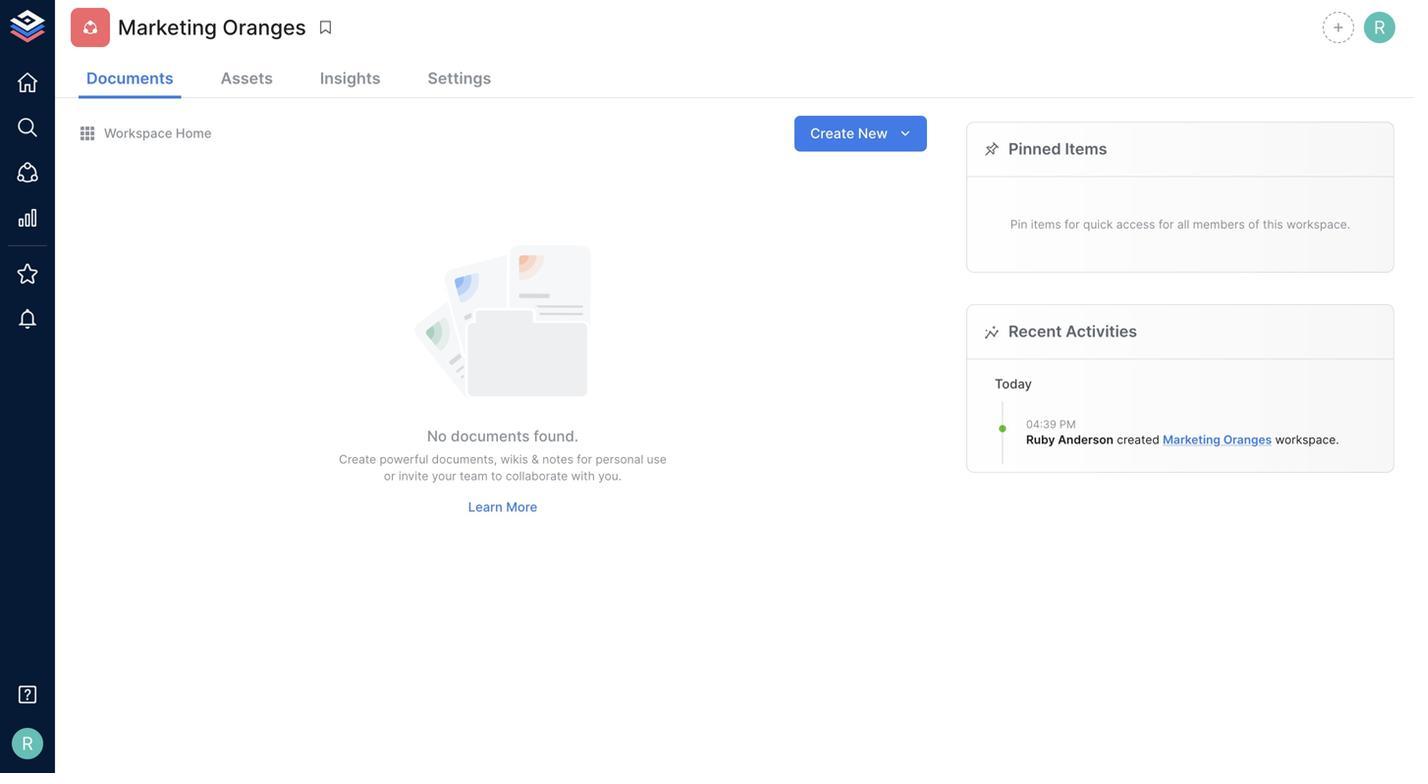 Task type: vqa. For each thing, say whether or not it's contained in the screenshot.
everyone
no



Task type: describe. For each thing, give the bounding box(es) containing it.
create inside no documents found. create powerful documents, wikis & notes for personal use or invite your team to collaborate with you.
[[339, 453, 376, 467]]

pin
[[1010, 217, 1028, 232]]

workspace.
[[1286, 217, 1350, 232]]

use
[[647, 453, 667, 467]]

to
[[491, 469, 502, 484]]

items
[[1031, 217, 1061, 232]]

ruby
[[1026, 433, 1055, 447]]

settings link
[[420, 61, 499, 99]]

0 horizontal spatial marketing
[[118, 15, 217, 40]]

wikis
[[500, 453, 528, 467]]

learn more
[[468, 500, 537, 515]]

2 horizontal spatial for
[[1159, 217, 1174, 232]]

marketing oranges link
[[1163, 433, 1272, 447]]

create inside button
[[810, 125, 854, 142]]

assets
[[221, 69, 273, 88]]

powerful
[[380, 453, 428, 467]]

r for rightmost r button
[[1374, 17, 1385, 38]]

marketing inside 04:39 pm ruby anderson created marketing oranges workspace .
[[1163, 433, 1220, 447]]

access
[[1116, 217, 1155, 232]]

bookmark image
[[317, 19, 335, 36]]

or
[[384, 469, 395, 484]]

new
[[858, 125, 888, 142]]

learn
[[468, 500, 503, 515]]

pinned items
[[1008, 139, 1107, 159]]

with
[[571, 469, 595, 484]]

1 horizontal spatial r button
[[1361, 9, 1398, 46]]

items
[[1065, 139, 1107, 159]]

0 horizontal spatial oranges
[[222, 15, 306, 40]]

oranges inside 04:39 pm ruby anderson created marketing oranges workspace .
[[1223, 433, 1272, 447]]

this
[[1263, 217, 1283, 232]]

documents
[[86, 69, 173, 88]]

insights link
[[312, 61, 388, 99]]

notes
[[542, 453, 574, 467]]



Task type: locate. For each thing, give the bounding box(es) containing it.
you.
[[598, 469, 622, 484]]

pm
[[1059, 418, 1076, 431]]

no documents found. create powerful documents, wikis & notes for personal use or invite your team to collaborate with you.
[[339, 428, 667, 484]]

oranges
[[222, 15, 306, 40], [1223, 433, 1272, 447]]

r
[[1374, 17, 1385, 38], [22, 733, 33, 755]]

pinned
[[1008, 139, 1061, 159]]

0 horizontal spatial r
[[22, 733, 33, 755]]

for left all
[[1159, 217, 1174, 232]]

learn more button
[[463, 493, 542, 523]]

settings
[[428, 69, 491, 88]]

.
[[1336, 433, 1339, 447]]

recent activities
[[1008, 322, 1137, 341]]

marketing up documents at the left of the page
[[118, 15, 217, 40]]

r button
[[1361, 9, 1398, 46], [6, 723, 49, 766]]

team
[[460, 469, 488, 484]]

activities
[[1066, 322, 1137, 341]]

marketing oranges
[[118, 15, 306, 40]]

personal
[[596, 453, 643, 467]]

workspace home link
[[79, 125, 212, 142]]

04:39 pm ruby anderson created marketing oranges workspace .
[[1026, 418, 1339, 447]]

1 horizontal spatial oranges
[[1223, 433, 1272, 447]]

oranges up the assets
[[222, 15, 306, 40]]

04:39
[[1026, 418, 1056, 431]]

0 horizontal spatial for
[[577, 453, 592, 467]]

documents,
[[432, 453, 497, 467]]

documents
[[451, 428, 530, 445]]

1 horizontal spatial marketing
[[1163, 433, 1220, 447]]

0 vertical spatial r
[[1374, 17, 1385, 38]]

all
[[1177, 217, 1190, 232]]

1 vertical spatial oranges
[[1223, 433, 1272, 447]]

1 horizontal spatial create
[[810, 125, 854, 142]]

recent
[[1008, 322, 1062, 341]]

more
[[506, 500, 537, 515]]

marketing right the created
[[1163, 433, 1220, 447]]

for up with
[[577, 453, 592, 467]]

assets link
[[213, 61, 281, 99]]

&
[[531, 453, 539, 467]]

create left new
[[810, 125, 854, 142]]

insights
[[320, 69, 381, 88]]

your
[[432, 469, 456, 484]]

oranges left workspace at the bottom of the page
[[1223, 433, 1272, 447]]

pin items for quick access for all members of this workspace.
[[1010, 217, 1350, 232]]

invite
[[399, 469, 428, 484]]

create new
[[810, 125, 888, 142]]

r for the leftmost r button
[[22, 733, 33, 755]]

workspace
[[104, 126, 172, 141]]

for left quick
[[1064, 217, 1080, 232]]

members
[[1193, 217, 1245, 232]]

0 vertical spatial marketing
[[118, 15, 217, 40]]

for inside no documents found. create powerful documents, wikis & notes for personal use or invite your team to collaborate with you.
[[577, 453, 592, 467]]

1 vertical spatial marketing
[[1163, 433, 1220, 447]]

workspace
[[1275, 433, 1336, 447]]

1 vertical spatial r
[[22, 733, 33, 755]]

quick
[[1083, 217, 1113, 232]]

1 horizontal spatial r
[[1374, 17, 1385, 38]]

today
[[995, 377, 1032, 392]]

create
[[810, 125, 854, 142], [339, 453, 376, 467]]

of
[[1248, 217, 1259, 232]]

marketing
[[118, 15, 217, 40], [1163, 433, 1220, 447]]

0 horizontal spatial r button
[[6, 723, 49, 766]]

create left the powerful
[[339, 453, 376, 467]]

no
[[427, 428, 447, 445]]

0 vertical spatial oranges
[[222, 15, 306, 40]]

create new button
[[795, 116, 927, 151]]

1 vertical spatial r button
[[6, 723, 49, 766]]

documents link
[[79, 61, 181, 99]]

0 horizontal spatial create
[[339, 453, 376, 467]]

0 vertical spatial r button
[[1361, 9, 1398, 46]]

for
[[1064, 217, 1080, 232], [1159, 217, 1174, 232], [577, 453, 592, 467]]

anderson
[[1058, 433, 1114, 447]]

1 vertical spatial create
[[339, 453, 376, 467]]

0 vertical spatial create
[[810, 125, 854, 142]]

home
[[176, 126, 212, 141]]

found.
[[534, 428, 579, 445]]

1 horizontal spatial for
[[1064, 217, 1080, 232]]

created
[[1117, 433, 1160, 447]]

workspace home
[[104, 126, 212, 141]]

collaborate
[[506, 469, 568, 484]]



